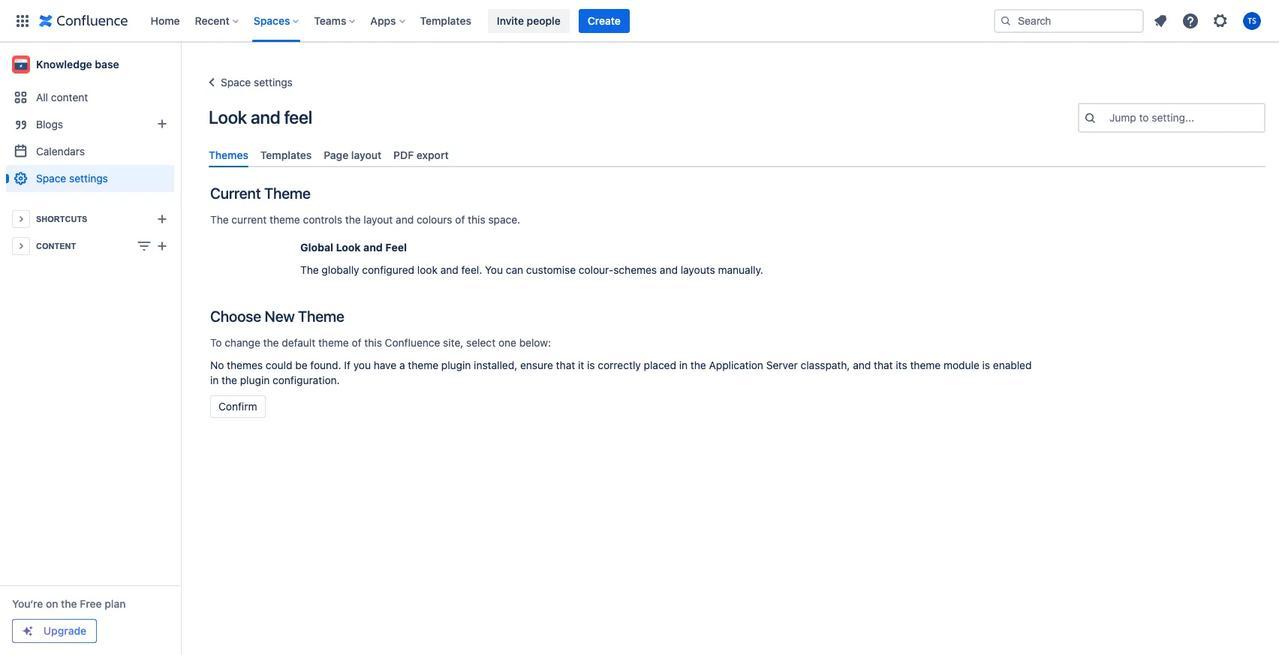 Task type: describe. For each thing, give the bounding box(es) containing it.
spaces
[[254, 14, 290, 27]]

spaces button
[[249, 9, 305, 33]]

no
[[210, 359, 224, 372]]

manually.
[[718, 264, 763, 276]]

and inside the no themes could be found. if you have a theme plugin installed, ensure that it is correctly placed in the application server classpath, and that its theme module is enabled in the plugin configuration.
[[853, 359, 871, 372]]

you're on the free plan
[[12, 598, 126, 610]]

colours
[[417, 213, 452, 226]]

the for global look and feel
[[300, 264, 319, 276]]

current theme
[[210, 185, 311, 202]]

schemes
[[614, 264, 657, 276]]

1 is from the left
[[587, 359, 595, 372]]

home
[[151, 14, 180, 27]]

you
[[353, 359, 371, 372]]

1 horizontal spatial space settings
[[221, 76, 293, 89]]

application
[[709, 359, 763, 372]]

global element
[[9, 0, 991, 42]]

content
[[51, 91, 88, 104]]

your profile and preferences image
[[1243, 12, 1261, 30]]

global look and feel
[[300, 241, 407, 254]]

upgrade button
[[13, 620, 96, 643]]

tab list containing themes
[[203, 143, 1272, 168]]

to
[[210, 336, 222, 349]]

pdf
[[393, 149, 414, 161]]

confluence
[[385, 336, 440, 349]]

page
[[324, 149, 349, 161]]

jump to setting...
[[1109, 111, 1194, 124]]

to
[[1139, 111, 1149, 124]]

export
[[417, 149, 449, 161]]

templates inside global element
[[420, 14, 471, 27]]

0 horizontal spatial in
[[210, 374, 219, 387]]

all
[[36, 91, 48, 104]]

current
[[232, 213, 267, 226]]

all content
[[36, 91, 88, 104]]

and left "feel"
[[251, 107, 280, 128]]

colour-
[[579, 264, 614, 276]]

one
[[498, 336, 516, 349]]

invite
[[497, 14, 524, 27]]

feel
[[284, 107, 312, 128]]

look
[[417, 264, 438, 276]]

Search settings text field
[[1109, 110, 1112, 125]]

space element
[[0, 42, 180, 655]]

invite people button
[[488, 9, 570, 33]]

controls
[[303, 213, 342, 226]]

create a blog image
[[153, 115, 171, 133]]

enabled
[[993, 359, 1032, 372]]

the up could
[[263, 336, 279, 349]]

site,
[[443, 336, 463, 349]]

space settings inside the space element
[[36, 172, 108, 185]]

theme right current
[[270, 213, 300, 226]]

1 vertical spatial plugin
[[240, 374, 270, 387]]

can
[[506, 264, 523, 276]]

people
[[527, 14, 561, 27]]

settings icon image
[[1212, 12, 1230, 30]]

found.
[[310, 359, 341, 372]]

the for current theme
[[210, 213, 229, 226]]

1 vertical spatial theme
[[298, 308, 344, 325]]

pdf export
[[393, 149, 449, 161]]

a
[[399, 359, 405, 372]]

free
[[80, 598, 102, 610]]

create
[[588, 14, 621, 27]]

be
[[295, 359, 307, 372]]

0 vertical spatial in
[[679, 359, 688, 372]]

Search field
[[994, 9, 1144, 33]]

2 is from the left
[[982, 359, 990, 372]]

theme right a in the left bottom of the page
[[408, 359, 438, 372]]

0 vertical spatial this
[[468, 213, 485, 226]]

configured
[[362, 264, 414, 276]]

look and feel
[[209, 107, 312, 128]]

and up feel
[[396, 213, 414, 226]]

theme right its
[[910, 359, 941, 372]]

choose new theme
[[210, 308, 344, 325]]

the current theme controls the layout and colours of this space.
[[210, 213, 520, 226]]

on
[[46, 598, 58, 610]]

it
[[578, 359, 584, 372]]

jump
[[1109, 111, 1136, 124]]

placed
[[644, 359, 676, 372]]

feel
[[385, 241, 407, 254]]

default
[[282, 336, 315, 349]]

apps button
[[366, 9, 411, 33]]

and right look
[[440, 264, 459, 276]]

space.
[[488, 213, 520, 226]]

layout inside tab list
[[351, 149, 381, 161]]

themes link
[[203, 143, 254, 168]]

have
[[374, 359, 397, 372]]

home link
[[146, 9, 184, 33]]

shortcuts button
[[6, 206, 174, 233]]

correctly
[[598, 359, 641, 372]]

base
[[95, 58, 119, 71]]



Task type: vqa. For each thing, say whether or not it's contained in the screenshot.
File image related to content_report.svg
no



Task type: locate. For each thing, give the bounding box(es) containing it.
customise
[[526, 264, 576, 276]]

0 horizontal spatial this
[[364, 336, 382, 349]]

settings up look and feel
[[254, 76, 293, 89]]

space settings link up look and feel
[[203, 74, 293, 92]]

space settings link
[[203, 74, 293, 92], [6, 165, 174, 192]]

2 that from the left
[[874, 359, 893, 372]]

the
[[345, 213, 361, 226], [263, 336, 279, 349], [691, 359, 706, 372], [222, 374, 237, 387], [61, 598, 77, 610]]

its
[[896, 359, 907, 372]]

space settings down calendars
[[36, 172, 108, 185]]

1 horizontal spatial settings
[[254, 76, 293, 89]]

0 vertical spatial plugin
[[441, 359, 471, 372]]

0 vertical spatial layout
[[351, 149, 381, 161]]

recent button
[[190, 9, 245, 33]]

change view image
[[135, 237, 153, 255]]

plugin down themes
[[240, 374, 270, 387]]

1 horizontal spatial in
[[679, 359, 688, 372]]

create a page image
[[153, 237, 171, 255]]

current
[[210, 185, 261, 202]]

0 horizontal spatial is
[[587, 359, 595, 372]]

0 vertical spatial settings
[[254, 76, 293, 89]]

0 vertical spatial of
[[455, 213, 465, 226]]

layouts
[[681, 264, 715, 276]]

0 horizontal spatial plugin
[[240, 374, 270, 387]]

0 horizontal spatial space settings link
[[6, 165, 174, 192]]

pdf export link
[[387, 143, 455, 168]]

look up themes
[[209, 107, 247, 128]]

1 horizontal spatial templates
[[420, 14, 471, 27]]

this
[[468, 213, 485, 226], [364, 336, 382, 349]]

plan
[[105, 598, 126, 610]]

templates inside tab list
[[260, 149, 312, 161]]

classpath,
[[801, 359, 850, 372]]

content button
[[6, 233, 174, 260]]

of up you
[[352, 336, 362, 349]]

knowledge
[[36, 58, 92, 71]]

0 horizontal spatial the
[[210, 213, 229, 226]]

1 vertical spatial templates link
[[254, 143, 318, 168]]

plugin
[[441, 359, 471, 372], [240, 374, 270, 387]]

calendars link
[[6, 138, 174, 165]]

space settings link down calendars
[[6, 165, 174, 192]]

plugin down 'site,'
[[441, 359, 471, 372]]

this left space. on the left
[[468, 213, 485, 226]]

1 horizontal spatial of
[[455, 213, 465, 226]]

0 horizontal spatial space
[[36, 172, 66, 185]]

and left feel
[[363, 241, 383, 254]]

theme up default
[[298, 308, 344, 325]]

1 that from the left
[[556, 359, 575, 372]]

space up look and feel
[[221, 76, 251, 89]]

1 horizontal spatial that
[[874, 359, 893, 372]]

themes
[[209, 149, 248, 161]]

feel.
[[461, 264, 482, 276]]

knowledge base
[[36, 58, 119, 71]]

below:
[[519, 336, 551, 349]]

configuration.
[[273, 374, 340, 387]]

the left current
[[210, 213, 229, 226]]

the globally configured look and feel. you can customise colour-schemes and layouts manually.
[[300, 264, 763, 276]]

setting...
[[1152, 111, 1194, 124]]

1 vertical spatial settings
[[69, 172, 108, 185]]

that left it on the left bottom of the page
[[556, 359, 575, 372]]

1 vertical spatial layout
[[364, 213, 393, 226]]

banner
[[0, 0, 1279, 42]]

settings down calendars link
[[69, 172, 108, 185]]

1 horizontal spatial is
[[982, 359, 990, 372]]

tab list
[[203, 143, 1272, 168]]

templates down "feel"
[[260, 149, 312, 161]]

0 vertical spatial the
[[210, 213, 229, 226]]

new
[[265, 308, 295, 325]]

in
[[679, 359, 688, 372], [210, 374, 219, 387]]

collapse sidebar image
[[164, 50, 197, 80]]

settings inside the space element
[[69, 172, 108, 185]]

of
[[455, 213, 465, 226], [352, 336, 362, 349]]

teams
[[314, 14, 346, 27]]

1 vertical spatial this
[[364, 336, 382, 349]]

blogs link
[[6, 111, 174, 138]]

installed,
[[474, 359, 517, 372]]

theme up controls
[[264, 185, 311, 202]]

0 vertical spatial look
[[209, 107, 247, 128]]

1 vertical spatial of
[[352, 336, 362, 349]]

in down no
[[210, 374, 219, 387]]

0 horizontal spatial look
[[209, 107, 247, 128]]

and left layouts
[[660, 264, 678, 276]]

this up you
[[364, 336, 382, 349]]

the down no
[[222, 374, 237, 387]]

ensure
[[520, 359, 553, 372]]

0 vertical spatial templates
[[420, 14, 471, 27]]

1 horizontal spatial the
[[300, 264, 319, 276]]

the left application
[[691, 359, 706, 372]]

that left its
[[874, 359, 893, 372]]

confluence image
[[39, 12, 128, 30], [39, 12, 128, 30]]

templates link
[[416, 9, 476, 33], [254, 143, 318, 168]]

page layout
[[324, 149, 381, 161]]

space down calendars
[[36, 172, 66, 185]]

0 horizontal spatial of
[[352, 336, 362, 349]]

1 horizontal spatial this
[[468, 213, 485, 226]]

0 horizontal spatial templates link
[[254, 143, 318, 168]]

templates link right apps popup button
[[416, 9, 476, 33]]

1 horizontal spatial look
[[336, 241, 361, 254]]

could
[[266, 359, 292, 372]]

1 vertical spatial in
[[210, 374, 219, 387]]

0 horizontal spatial space settings
[[36, 172, 108, 185]]

page layout link
[[318, 143, 387, 168]]

banner containing home
[[0, 0, 1279, 42]]

settings
[[254, 76, 293, 89], [69, 172, 108, 185]]

change
[[225, 336, 260, 349]]

1 vertical spatial look
[[336, 241, 361, 254]]

of right colours
[[455, 213, 465, 226]]

content
[[36, 242, 76, 251]]

0 horizontal spatial that
[[556, 359, 575, 372]]

themes
[[227, 359, 263, 372]]

None submit
[[210, 396, 265, 418]]

appswitcher icon image
[[14, 12, 32, 30]]

0 vertical spatial space settings
[[221, 76, 293, 89]]

space settings up look and feel
[[221, 76, 293, 89]]

0 vertical spatial templates link
[[416, 9, 476, 33]]

upgrade
[[43, 625, 86, 637]]

0 horizontal spatial settings
[[69, 172, 108, 185]]

no themes could be found. if you have a theme plugin installed, ensure that it is correctly placed in the application server classpath, and that its theme module is enabled in the plugin configuration.
[[210, 359, 1032, 387]]

0 horizontal spatial templates
[[260, 149, 312, 161]]

teams button
[[310, 9, 361, 33]]

1 vertical spatial templates
[[260, 149, 312, 161]]

space settings
[[221, 76, 293, 89], [36, 172, 108, 185]]

choose
[[210, 308, 261, 325]]

1 horizontal spatial templates link
[[416, 9, 476, 33]]

is
[[587, 359, 595, 372], [982, 359, 990, 372]]

knowledge base link
[[6, 50, 174, 80]]

notification icon image
[[1152, 12, 1170, 30]]

layout
[[351, 149, 381, 161], [364, 213, 393, 226]]

0 vertical spatial space settings link
[[203, 74, 293, 92]]

layout up feel
[[364, 213, 393, 226]]

look up globally
[[336, 241, 361, 254]]

calendars
[[36, 145, 85, 158]]

you
[[485, 264, 503, 276]]

the right on
[[61, 598, 77, 610]]

in right placed
[[679, 359, 688, 372]]

1 horizontal spatial space settings link
[[203, 74, 293, 92]]

1 horizontal spatial plugin
[[441, 359, 471, 372]]

shortcuts
[[36, 215, 87, 224]]

module
[[944, 359, 980, 372]]

theme
[[270, 213, 300, 226], [318, 336, 349, 349], [408, 359, 438, 372], [910, 359, 941, 372]]

globally
[[322, 264, 359, 276]]

1 vertical spatial the
[[300, 264, 319, 276]]

templates right apps popup button
[[420, 14, 471, 27]]

if
[[344, 359, 351, 372]]

create link
[[579, 9, 630, 33]]

layout right page
[[351, 149, 381, 161]]

1 vertical spatial space
[[36, 172, 66, 185]]

templates link down "feel"
[[254, 143, 318, 168]]

server
[[766, 359, 798, 372]]

to change the default theme of this confluence site, select one below:
[[210, 336, 551, 349]]

1 horizontal spatial space
[[221, 76, 251, 89]]

select
[[466, 336, 496, 349]]

you're
[[12, 598, 43, 610]]

is right it on the left bottom of the page
[[587, 359, 595, 372]]

add shortcut image
[[153, 210, 171, 228]]

0 vertical spatial space
[[221, 76, 251, 89]]

the up global look and feel
[[345, 213, 361, 226]]

0 vertical spatial theme
[[264, 185, 311, 202]]

theme up found.
[[318, 336, 349, 349]]

is right module
[[982, 359, 990, 372]]

invite people
[[497, 14, 561, 27]]

global
[[300, 241, 333, 254]]

premium image
[[22, 625, 34, 637]]

all content link
[[6, 84, 174, 111]]

apps
[[370, 14, 396, 27]]

1 vertical spatial space settings link
[[6, 165, 174, 192]]

1 vertical spatial space settings
[[36, 172, 108, 185]]

blogs
[[36, 118, 63, 131]]

that
[[556, 359, 575, 372], [874, 359, 893, 372]]

help icon image
[[1182, 12, 1200, 30]]

and right classpath,
[[853, 359, 871, 372]]

search image
[[1000, 15, 1012, 27]]

the down global
[[300, 264, 319, 276]]



